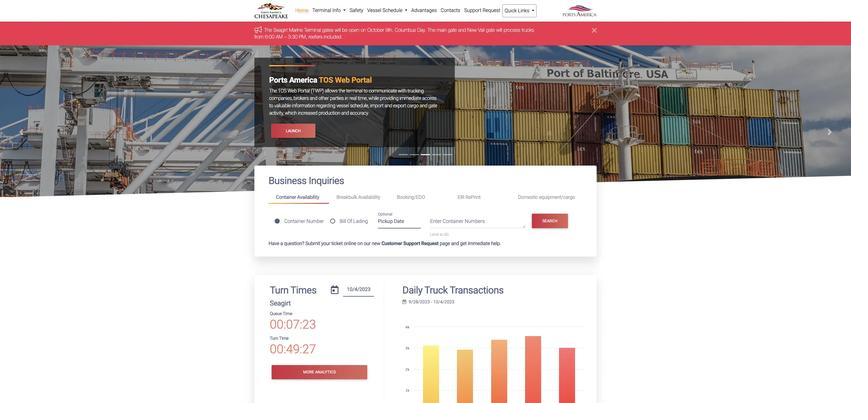 Task type: vqa. For each thing, say whether or not it's contained in the screenshot.
of
yes



Task type: locate. For each thing, give the bounding box(es) containing it.
gate right vail
[[486, 27, 495, 33]]

regarding
[[316, 103, 335, 109]]

safety
[[350, 7, 363, 13]]

0 vertical spatial request
[[483, 7, 501, 13]]

america
[[289, 76, 317, 85]]

terminal up reefers
[[304, 27, 321, 33]]

cargo
[[407, 103, 419, 109]]

0 vertical spatial turn
[[270, 285, 289, 296]]

web up the
[[335, 76, 350, 85]]

request
[[483, 7, 501, 13], [421, 241, 439, 247]]

search
[[543, 219, 558, 223]]

availability right "breakbulk"
[[358, 194, 380, 200]]

0 horizontal spatial availability
[[297, 194, 319, 200]]

time up 00:49:27
[[279, 336, 289, 341]]

Optional text field
[[378, 216, 421, 229]]

day.
[[417, 27, 426, 33]]

tos up allows
[[319, 76, 333, 85]]

booking/edo
[[397, 194, 425, 200]]

0 horizontal spatial tos
[[278, 88, 287, 94]]

will left process on the right of page
[[496, 27, 502, 33]]

–
[[284, 34, 287, 40]]

1 vertical spatial support
[[403, 241, 420, 247]]

and inside the seagirt marine terminal gates will be open on october 9th, columbus day. the main gate and new vail gate will process trucks from 6:00 am – 3:30 pm, reefers included.
[[458, 27, 466, 33]]

the
[[339, 88, 345, 94]]

portal up terminal
[[352, 76, 372, 85]]

portal
[[352, 76, 372, 85], [298, 88, 310, 94]]

analytics
[[315, 370, 336, 375]]

on left the our
[[358, 241, 363, 247]]

1 vertical spatial turn
[[270, 336, 278, 341]]

seagirt up the queue in the left of the page
[[270, 299, 291, 307]]

0 horizontal spatial portal
[[298, 88, 310, 94]]

1 horizontal spatial gate
[[448, 27, 457, 33]]

0 horizontal spatial request
[[421, 241, 439, 247]]

2 availability from the left
[[358, 194, 380, 200]]

request left quick
[[483, 7, 501, 13]]

container inside "link"
[[276, 194, 296, 200]]

pm,
[[299, 34, 307, 40]]

the up 6:00
[[264, 27, 272, 33]]

1 vertical spatial time
[[279, 336, 289, 341]]

process
[[504, 27, 520, 33]]

container
[[276, 194, 296, 200], [284, 218, 305, 224], [443, 218, 464, 224]]

1 horizontal spatial immediate
[[468, 241, 490, 247]]

time for 00:49:27
[[279, 336, 289, 341]]

terminal
[[312, 7, 331, 13], [304, 27, 321, 33]]

0 vertical spatial support
[[464, 7, 482, 13]]

brokers
[[294, 95, 309, 101]]

gate down access at the top of page
[[429, 103, 437, 109]]

container down business
[[276, 194, 296, 200]]

eir reprint
[[458, 194, 481, 200]]

portal inside the tos web portal (twp) allows the terminal to communicate with trucking companies,                         brokers and other parties in real time, while providing immediate access to valuable                         information regarding vessel schedule, import and export cargo and gate activity, which increased production and accuracy.
[[298, 88, 310, 94]]

our
[[364, 241, 371, 247]]

time
[[283, 311, 292, 316], [279, 336, 289, 341]]

time inside turn time 00:49:27
[[279, 336, 289, 341]]

included.
[[324, 34, 343, 40]]

on right open
[[361, 27, 366, 33]]

0 horizontal spatial gate
[[429, 103, 437, 109]]

tos
[[319, 76, 333, 85], [278, 88, 287, 94]]

1 horizontal spatial availability
[[358, 194, 380, 200]]

tos up companies,
[[278, 88, 287, 94]]

turn for turn times
[[270, 285, 289, 296]]

which
[[285, 110, 297, 116]]

reefers
[[309, 34, 323, 40]]

calendar day image
[[331, 286, 339, 294]]

1 vertical spatial web
[[288, 88, 297, 94]]

portal up brokers
[[298, 88, 310, 94]]

container left number
[[284, 218, 305, 224]]

daily
[[403, 285, 423, 296]]

bullhorn image
[[254, 26, 264, 33]]

communicate
[[369, 88, 397, 94]]

turn inside turn time 00:49:27
[[270, 336, 278, 341]]

lading
[[353, 218, 368, 224]]

2 turn from the top
[[270, 336, 278, 341]]

marine
[[289, 27, 303, 33]]

page
[[440, 241, 450, 247]]

ports
[[269, 76, 288, 85]]

while
[[369, 95, 379, 101]]

1 horizontal spatial support
[[464, 7, 482, 13]]

terminal left the info
[[312, 7, 331, 13]]

seagirt up am
[[273, 27, 288, 33]]

to up time,
[[364, 88, 368, 94]]

0 vertical spatial seagirt
[[273, 27, 288, 33]]

0 vertical spatial to
[[364, 88, 368, 94]]

quick links link
[[503, 4, 537, 17]]

1 vertical spatial portal
[[298, 88, 310, 94]]

vessel
[[367, 7, 382, 13]]

1 vertical spatial request
[[421, 241, 439, 247]]

0 horizontal spatial to
[[269, 103, 273, 109]]

immediate right get
[[468, 241, 490, 247]]

container for container availability
[[276, 194, 296, 200]]

0 vertical spatial immediate
[[400, 95, 421, 101]]

trucks
[[522, 27, 534, 33]]

support up new
[[464, 7, 482, 13]]

main content
[[250, 166, 601, 403]]

will
[[335, 27, 341, 33], [496, 27, 502, 33]]

1 horizontal spatial portal
[[352, 76, 372, 85]]

customer
[[382, 241, 402, 247]]

container availability link
[[269, 192, 329, 204]]

availability inside "link"
[[297, 194, 319, 200]]

help.
[[491, 241, 501, 247]]

1 availability from the left
[[297, 194, 319, 200]]

time inside queue time 00:07:23
[[283, 311, 292, 316]]

in
[[345, 95, 348, 101]]

container for container number
[[284, 218, 305, 224]]

web
[[335, 76, 350, 85], [288, 88, 297, 94]]

support right "customer"
[[403, 241, 420, 247]]

turn up the queue in the left of the page
[[270, 285, 289, 296]]

1 horizontal spatial web
[[335, 76, 350, 85]]

turn
[[270, 285, 289, 296], [270, 336, 278, 341]]

1 horizontal spatial to
[[364, 88, 368, 94]]

to up activity,
[[269, 103, 273, 109]]

accuracy.
[[350, 110, 369, 116]]

queue time 00:07:23
[[270, 311, 316, 332]]

trucking
[[408, 88, 424, 94]]

home link
[[293, 4, 310, 17]]

availability for container availability
[[297, 194, 319, 200]]

production
[[319, 110, 340, 116]]

the inside the tos web portal (twp) allows the terminal to communicate with trucking companies,                         brokers and other parties in real time, while providing immediate access to valuable                         information regarding vessel schedule, import and export cargo and gate activity, which increased production and accuracy.
[[269, 88, 277, 94]]

1 horizontal spatial tos
[[319, 76, 333, 85]]

gate right main
[[448, 27, 457, 33]]

00:07:23
[[270, 317, 316, 332]]

50
[[444, 232, 449, 237]]

turn up 00:49:27
[[270, 336, 278, 341]]

and down (twp)
[[310, 95, 317, 101]]

and inside 'main content'
[[451, 241, 459, 247]]

inquiries
[[309, 175, 344, 187]]

00:49:27
[[270, 342, 316, 357]]

time,
[[358, 95, 368, 101]]

gate
[[448, 27, 457, 33], [486, 27, 495, 33], [429, 103, 437, 109]]

companies,
[[269, 95, 293, 101]]

availability down business inquiries
[[297, 194, 319, 200]]

business
[[269, 175, 307, 187]]

schedule
[[383, 7, 403, 13]]

0 vertical spatial on
[[361, 27, 366, 33]]

0 horizontal spatial immediate
[[400, 95, 421, 101]]

0 horizontal spatial will
[[335, 27, 341, 33]]

0 vertical spatial time
[[283, 311, 292, 316]]

and down vessel
[[341, 110, 349, 116]]

schedule,
[[350, 103, 369, 109]]

web inside the tos web portal (twp) allows the terminal to communicate with trucking companies,                         brokers and other parties in real time, while providing immediate access to valuable                         information regarding vessel schedule, import and export cargo and gate activity, which increased production and accuracy.
[[288, 88, 297, 94]]

0 horizontal spatial support
[[403, 241, 420, 247]]

immediate up cargo
[[400, 95, 421, 101]]

1 turn from the top
[[270, 285, 289, 296]]

number
[[307, 218, 324, 224]]

request down "limit" at the bottom of page
[[421, 241, 439, 247]]

contacts
[[441, 7, 460, 13]]

2 vertical spatial to
[[440, 232, 443, 237]]

1 horizontal spatial will
[[496, 27, 502, 33]]

other
[[318, 95, 329, 101]]

to left '50'
[[440, 232, 443, 237]]

will left be
[[335, 27, 341, 33]]

the seagirt marine terminal gates will be open on october 9th, columbus day. the main gate and new vail gate will process trucks from 6:00 am – 3:30 pm, reefers included.
[[254, 27, 534, 40]]

domestic equipment/cargo link
[[511, 192, 583, 203]]

and left get
[[451, 241, 459, 247]]

1 horizontal spatial request
[[483, 7, 501, 13]]

truck
[[425, 285, 448, 296]]

1 vertical spatial tos
[[278, 88, 287, 94]]

the up companies,
[[269, 88, 277, 94]]

breakbulk availability link
[[329, 192, 390, 203]]

calendar week image
[[403, 300, 406, 304]]

web up brokers
[[288, 88, 297, 94]]

1 vertical spatial terminal
[[304, 27, 321, 33]]

time right the queue in the left of the page
[[283, 311, 292, 316]]

None text field
[[343, 285, 374, 297]]

and left new
[[458, 27, 466, 33]]

immediate
[[400, 95, 421, 101], [468, 241, 490, 247]]

eir reprint link
[[450, 192, 511, 203]]

more analytics link
[[272, 365, 367, 379]]

safety link
[[348, 4, 365, 17]]

0 horizontal spatial web
[[288, 88, 297, 94]]



Task type: describe. For each thing, give the bounding box(es) containing it.
new
[[467, 27, 477, 33]]

terminal inside the seagirt marine terminal gates will be open on october 9th, columbus day. the main gate and new vail gate will process trucks from 6:00 am – 3:30 pm, reefers included.
[[304, 27, 321, 33]]

tos inside the tos web portal (twp) allows the terminal to communicate with trucking companies,                         brokers and other parties in real time, while providing immediate access to valuable                         information regarding vessel schedule, import and export cargo and gate activity, which increased production and accuracy.
[[278, 88, 287, 94]]

launch link
[[271, 124, 315, 138]]

and down providing
[[385, 103, 392, 109]]

1 vertical spatial on
[[358, 241, 363, 247]]

domestic equipment/cargo
[[518, 194, 575, 200]]

ticket
[[331, 241, 343, 247]]

numbers
[[465, 218, 485, 224]]

be
[[342, 27, 348, 33]]

parties
[[330, 95, 344, 101]]

increased
[[298, 110, 318, 116]]

1 vertical spatial seagirt
[[270, 299, 291, 307]]

columbus
[[395, 27, 416, 33]]

0 vertical spatial tos
[[319, 76, 333, 85]]

search button
[[532, 214, 568, 228]]

immediate inside the tos web portal (twp) allows the terminal to communicate with trucking companies,                         brokers and other parties in real time, while providing immediate access to valuable                         information regarding vessel schedule, import and export cargo and gate activity, which increased production and accuracy.
[[400, 95, 421, 101]]

enter container numbers
[[430, 218, 485, 224]]

1 will from the left
[[335, 27, 341, 33]]

reprint
[[466, 194, 481, 200]]

access
[[422, 95, 437, 101]]

your
[[321, 241, 330, 247]]

9th,
[[386, 27, 394, 33]]

ports america tos web portal
[[269, 76, 372, 85]]

the seagirt marine terminal gates will be open on october 9th, columbus day. the main gate and new vail gate will process trucks from 6:00 am – 3:30 pm, reefers included. alert
[[0, 22, 851, 45]]

optional
[[378, 212, 392, 216]]

enter
[[430, 218, 442, 224]]

a
[[280, 241, 283, 247]]

domestic
[[518, 194, 538, 200]]

links
[[518, 8, 529, 14]]

container availability
[[276, 194, 319, 200]]

valuable
[[274, 103, 291, 109]]

0 vertical spatial terminal
[[312, 7, 331, 13]]

terminal info
[[312, 7, 342, 13]]

tos web portal image
[[0, 45, 851, 403]]

on inside the seagirt marine terminal gates will be open on october 9th, columbus day. the main gate and new vail gate will process trucks from 6:00 am – 3:30 pm, reefers included.
[[361, 27, 366, 33]]

gates
[[322, 27, 334, 33]]

turn times
[[270, 285, 317, 296]]

submit
[[305, 241, 320, 247]]

gate inside the tos web portal (twp) allows the terminal to communicate with trucking companies,                         brokers and other parties in real time, while providing immediate access to valuable                         information regarding vessel schedule, import and export cargo and gate activity, which increased production and accuracy.
[[429, 103, 437, 109]]

get
[[460, 241, 467, 247]]

0 vertical spatial portal
[[352, 76, 372, 85]]

1 vertical spatial to
[[269, 103, 273, 109]]

vail
[[478, 27, 485, 33]]

2 horizontal spatial gate
[[486, 27, 495, 33]]

-
[[431, 299, 432, 305]]

daily truck transactions
[[403, 285, 504, 296]]

transactions
[[450, 285, 504, 296]]

vessel schedule link
[[365, 4, 409, 17]]

more
[[303, 370, 314, 375]]

contacts link
[[439, 4, 462, 17]]

home
[[295, 7, 308, 13]]

information
[[292, 103, 315, 109]]

launch
[[286, 129, 301, 133]]

10/4/2023
[[433, 299, 455, 305]]

times
[[291, 285, 317, 296]]

providing
[[380, 95, 399, 101]]

have a question? submit your ticket online on our new customer support request page and get immediate help.
[[269, 241, 501, 247]]

bill of lading
[[340, 218, 368, 224]]

9/28/2023
[[409, 299, 430, 305]]

am
[[276, 34, 283, 40]]

business inquiries
[[269, 175, 344, 187]]

open
[[349, 27, 359, 33]]

the for the seagirt marine terminal gates will be open on october 9th, columbus day. the main gate and new vail gate will process trucks from 6:00 am – 3:30 pm, reefers included.
[[264, 27, 272, 33]]

1 vertical spatial immediate
[[468, 241, 490, 247]]

container number
[[284, 218, 324, 224]]

0 vertical spatial web
[[335, 76, 350, 85]]

allows
[[325, 88, 338, 94]]

availability for breakbulk availability
[[358, 194, 380, 200]]

the for the tos web portal (twp) allows the terminal to communicate with trucking companies,                         brokers and other parties in real time, while providing immediate access to valuable                         information regarding vessel schedule, import and export cargo and gate activity, which increased production and accuracy.
[[269, 88, 277, 94]]

vessel schedule
[[367, 7, 404, 13]]

time for 00:07:23
[[283, 311, 292, 316]]

from
[[254, 34, 264, 40]]

container up '50'
[[443, 218, 464, 224]]

and down access at the top of page
[[420, 103, 427, 109]]

support inside 'main content'
[[403, 241, 420, 247]]

of
[[347, 218, 352, 224]]

6:00
[[265, 34, 275, 40]]

the seagirt marine terminal gates will be open on october 9th, columbus day. the main gate and new vail gate will process trucks from 6:00 am – 3:30 pm, reefers included. link
[[254, 27, 534, 40]]

terminal
[[346, 88, 363, 94]]

2 will from the left
[[496, 27, 502, 33]]

2 horizontal spatial to
[[440, 232, 443, 237]]

turn for turn time 00:49:27
[[270, 336, 278, 341]]

breakbulk availability
[[337, 194, 380, 200]]

seagirt inside the seagirt marine terminal gates will be open on october 9th, columbus day. the main gate and new vail gate will process trucks from 6:00 am – 3:30 pm, reefers included.
[[273, 27, 288, 33]]

october
[[367, 27, 384, 33]]

breakbulk
[[337, 194, 357, 200]]

main content containing 00:07:23
[[250, 166, 601, 403]]

terminal info link
[[310, 4, 348, 17]]

the right day.
[[428, 27, 436, 33]]

(twp)
[[311, 88, 324, 94]]

Enter Container Numbers text field
[[430, 218, 526, 228]]

quick links
[[505, 8, 531, 14]]

activity,
[[269, 110, 284, 116]]

advantages
[[411, 7, 437, 13]]

main
[[437, 27, 447, 33]]

support request
[[464, 7, 501, 13]]

eir
[[458, 194, 464, 200]]

limit to 50
[[430, 232, 449, 237]]

close image
[[592, 27, 597, 34]]

new
[[372, 241, 381, 247]]

vessel
[[336, 103, 349, 109]]



